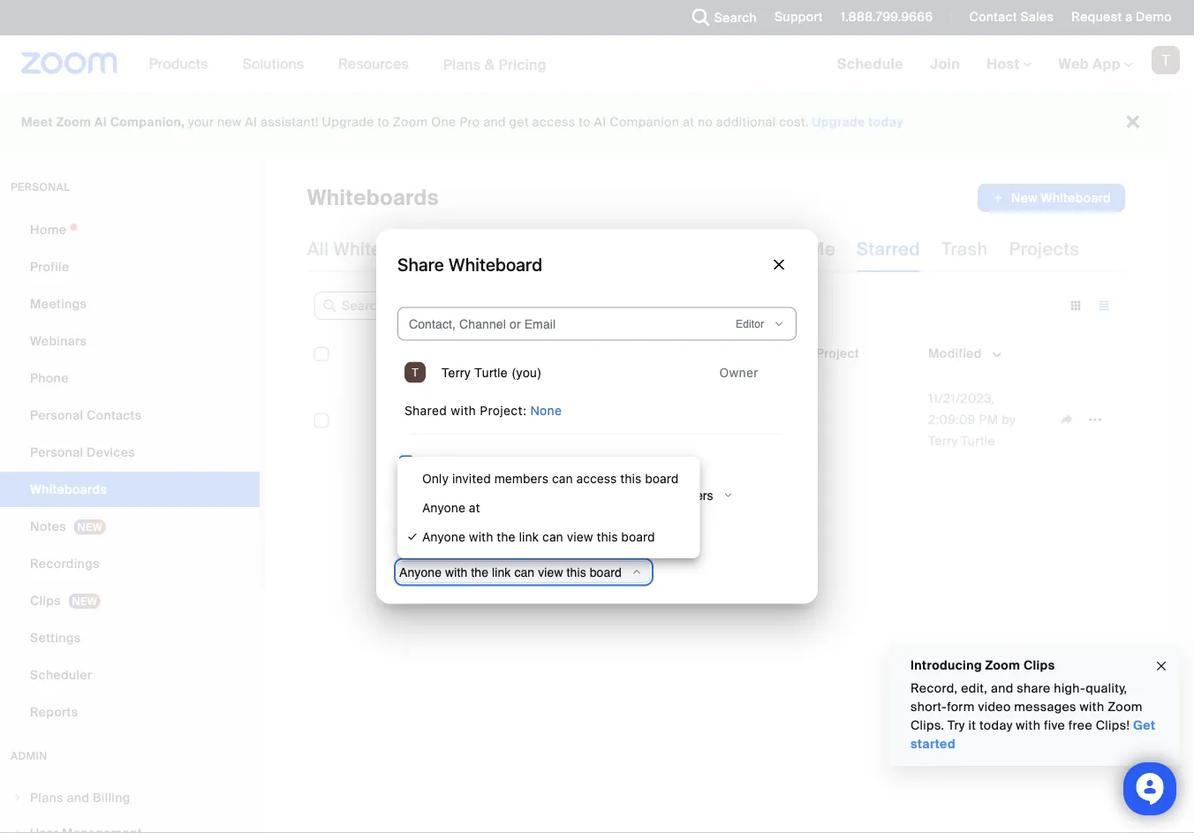 Task type: locate. For each thing, give the bounding box(es) containing it.
shared left calls on the left of page
[[405, 403, 447, 418]]

0 vertical spatial whiteboards
[[308, 184, 439, 212]]

1 vertical spatial view
[[538, 565, 563, 579]]

anyone can share at or below their level
[[421, 455, 652, 470]]

0 vertical spatial view
[[567, 529, 593, 544]]

view inside anyone with the link can view this board popup button
[[538, 565, 563, 579]]

ai left the companion
[[594, 114, 607, 130]]

access right get
[[533, 114, 576, 130]]

clips!
[[1096, 718, 1130, 734]]

join
[[931, 54, 961, 73]]

1 vertical spatial share
[[1017, 680, 1051, 697]]

to
[[378, 114, 390, 130], [579, 114, 591, 130]]

1 vertical spatial terry
[[929, 433, 958, 449]]

users
[[471, 488, 503, 502]]

anyone up 'only'
[[421, 455, 464, 470]]

webinars
[[30, 333, 87, 349]]

invited down only invited members can access this board
[[549, 488, 588, 502]]

0 vertical spatial today
[[869, 114, 904, 130]]

0 vertical spatial and
[[484, 114, 506, 130]]

ai right "new"
[[245, 114, 257, 130]]

view inside anyone with the link can view this board option
[[567, 529, 593, 544]]

1 vertical spatial this
[[597, 529, 618, 544]]

access
[[533, 114, 576, 130], [577, 471, 617, 486]]

only
[[422, 471, 449, 486]]

turtle down pm
[[962, 433, 996, 449]]

invited up users
[[452, 471, 491, 486]]

close image
[[1155, 656, 1169, 677]]

anyone with the link can view this board inside anyone with the link can view this board popup button
[[399, 565, 622, 579]]

with left me
[[770, 238, 805, 260]]

record,
[[911, 680, 958, 697]]

companion
[[610, 114, 680, 130]]

schedule
[[837, 54, 904, 73]]

with left copy
[[469, 529, 493, 544]]

shared inside tabs of all whiteboard page tab list
[[704, 238, 765, 260]]

1 horizontal spatial upgrade
[[813, 114, 866, 130]]

0 vertical spatial shared
[[704, 238, 765, 260]]

link for anyone with the link can view this board popup button
[[492, 565, 511, 579]]

phone link
[[0, 361, 260, 396]]

shared with me
[[704, 238, 836, 260]]

personal down 'phone'
[[30, 407, 83, 423]]

11/21/2023, 2:09:09 pm by terry turtle
[[929, 390, 1016, 449]]

link
[[519, 529, 539, 544], [492, 565, 511, 579]]

0 vertical spatial this
[[621, 471, 642, 486]]

share
[[492, 455, 524, 470], [1017, 680, 1051, 697]]

ai
[[94, 114, 107, 130], [245, 114, 257, 130], [594, 114, 607, 130]]

1 vertical spatial at
[[527, 455, 539, 470]]

1 horizontal spatial the
[[497, 529, 516, 544]]

1 horizontal spatial to
[[579, 114, 591, 130]]

with inside tabs of all whiteboard page tab list
[[770, 238, 805, 260]]

personal for personal contacts
[[30, 407, 83, 423]]

notes link
[[0, 509, 260, 544]]

anyone down link access
[[399, 565, 442, 579]]

0 vertical spatial link
[[519, 529, 539, 544]]

support link
[[762, 0, 828, 35], [775, 9, 823, 25]]

shared up permission image
[[704, 238, 765, 260]]

personal menu menu
[[0, 212, 260, 732]]

a left the demo
[[1126, 9, 1133, 25]]

the up anyone with the link can view this board popup button
[[497, 529, 516, 544]]

introducing zoom clips
[[911, 657, 1056, 673]]

1 vertical spatial and
[[991, 680, 1014, 697]]

Search text field
[[315, 292, 465, 320]]

0 horizontal spatial shared
[[405, 403, 447, 418]]

admin menu menu
[[0, 781, 260, 833]]

with left 'project:'
[[451, 403, 476, 418]]

anyone with the link can view this board down anyone at option
[[422, 529, 655, 544]]

parade
[[538, 411, 581, 428]]

request a demo link
[[1059, 0, 1195, 35], [1072, 9, 1173, 25]]

no
[[698, 114, 713, 130]]

cell
[[697, 406, 809, 434], [809, 416, 922, 423]]

upgrade down product information navigation
[[322, 114, 374, 130]]

whiteboards up all whiteboards
[[308, 184, 439, 212]]

starred inside tabs of all whiteboard page tab list
[[857, 238, 921, 260]]

1 vertical spatial owner
[[720, 365, 759, 380]]

0 horizontal spatial ai
[[94, 114, 107, 130]]

link down anyone at option
[[519, 529, 539, 544]]

1 horizontal spatial link
[[519, 529, 539, 544]]

can inside popup button
[[515, 565, 535, 579]]

invited
[[452, 471, 491, 486], [549, 488, 588, 502]]

anyone inside popup button
[[399, 565, 442, 579]]

trash
[[942, 238, 988, 260]]

get started link
[[911, 718, 1156, 752]]

11/21/2023,
[[929, 390, 995, 406]]

contacts
[[87, 407, 142, 423]]

scheduler link
[[0, 657, 260, 693]]

2 horizontal spatial this
[[621, 471, 642, 486]]

0 vertical spatial a
[[1126, 9, 1133, 25]]

1 horizontal spatial a
[[1126, 9, 1133, 25]]

2 vertical spatial board
[[590, 565, 622, 579]]

access inside option
[[577, 471, 617, 486]]

0 horizontal spatial at
[[469, 500, 480, 515]]

0 horizontal spatial a
[[527, 411, 535, 428]]

1 horizontal spatial starred
[[857, 238, 921, 260]]

banner
[[0, 35, 1195, 93]]

free
[[1069, 718, 1093, 734]]

0 horizontal spatial today
[[869, 114, 904, 130]]

pricing
[[499, 55, 547, 74]]

clips link
[[0, 583, 260, 619]]

1 vertical spatial link
[[492, 565, 511, 579]]

with inside popup button
[[445, 565, 468, 579]]

none
[[531, 403, 562, 418]]

and inside meet zoom ai companion, footer
[[484, 114, 506, 130]]

personal inside personal contacts "link"
[[30, 407, 83, 423]]

can down "members"
[[506, 488, 527, 502]]

zoom left the one
[[393, 114, 428, 130]]

0 horizontal spatial terry
[[442, 365, 471, 380]]

anyone down anyone at
[[422, 529, 466, 544]]

anyone for anyone at option
[[422, 500, 466, 515]]

at right external
[[469, 500, 480, 515]]

banner containing schedule
[[0, 35, 1195, 93]]

settings
[[30, 630, 81, 646]]

this
[[621, 471, 642, 486], [597, 529, 618, 544], [567, 565, 587, 579]]

link down copy
[[492, 565, 511, 579]]

shared
[[704, 238, 765, 260], [405, 403, 447, 418]]

the inside anyone with the link can view this board popup button
[[471, 565, 489, 579]]

anyone with the link can view this board for anyone with the link can view this board option
[[422, 529, 655, 544]]

0 horizontal spatial invited
[[452, 471, 491, 486]]

0 horizontal spatial and
[[484, 114, 506, 130]]

whiteboards up search "text box"
[[334, 238, 442, 260]]

0 vertical spatial share
[[492, 455, 524, 470]]

1.888.799.9666 button
[[828, 0, 938, 35], [841, 9, 934, 25]]

this
[[445, 411, 471, 428]]

1 vertical spatial anyone with the link can view this board
[[399, 565, 622, 579]]

0 vertical spatial board
[[645, 471, 679, 486]]

0 horizontal spatial this
[[567, 565, 587, 579]]

anyone down 'only'
[[422, 500, 466, 515]]

the for anyone with the link can view this board popup button
[[471, 565, 489, 579]]

0 vertical spatial personal
[[30, 407, 83, 423]]

0 horizontal spatial clips
[[30, 592, 61, 609]]

this down level at the bottom right
[[621, 471, 642, 486]]

personal devices link
[[0, 435, 260, 470]]

1 vertical spatial starred
[[622, 345, 667, 361]]

2 horizontal spatial ai
[[594, 114, 607, 130]]

this calls for a parade
[[445, 411, 581, 428]]

whiteboards
[[308, 184, 439, 212], [334, 238, 442, 260]]

personal down 'personal contacts'
[[30, 444, 83, 460]]

0 vertical spatial the
[[497, 529, 516, 544]]

and left get
[[484, 114, 506, 130]]

2 vertical spatial this
[[567, 565, 587, 579]]

form
[[947, 699, 975, 715]]

0 horizontal spatial access
[[533, 114, 576, 130]]

0 horizontal spatial link
[[398, 532, 426, 549]]

only invited members can access this board option
[[405, 464, 693, 493]]

0 horizontal spatial starred
[[622, 345, 667, 361]]

anyone with the link can view this board down copy
[[399, 565, 622, 579]]

today down video
[[980, 718, 1013, 734]]

demo
[[1136, 9, 1173, 25]]

terry down name
[[442, 365, 471, 380]]

1 vertical spatial personal
[[30, 444, 83, 460]]

1 vertical spatial a
[[527, 411, 535, 428]]

0 vertical spatial terry
[[442, 365, 471, 380]]

board inside popup button
[[590, 565, 622, 579]]

1 vertical spatial today
[[980, 718, 1013, 734]]

personal inside personal devices link
[[30, 444, 83, 460]]

upgrade right cost.
[[813, 114, 866, 130]]

and up video
[[991, 680, 1014, 697]]

2 horizontal spatial at
[[683, 114, 695, 130]]

link inside button
[[538, 534, 560, 547]]

clips inside 'personal menu' menu
[[30, 592, 61, 609]]

plans & pricing link
[[443, 55, 547, 74], [443, 55, 547, 74]]

1 vertical spatial whiteboards
[[334, 238, 442, 260]]

the down access
[[471, 565, 489, 579]]

link right copy
[[538, 534, 560, 547]]

application containing name
[[308, 330, 1139, 476]]

the inside anyone with the link can view this board option
[[497, 529, 516, 544]]

0 vertical spatial access
[[533, 114, 576, 130]]

get
[[1134, 718, 1156, 734]]

clips up high-
[[1024, 657, 1056, 673]]

clips
[[30, 592, 61, 609], [1024, 657, 1056, 673]]

this down anyone with the link can view this board option
[[567, 565, 587, 579]]

1 horizontal spatial terry
[[929, 433, 958, 449]]

0 horizontal spatial to
[[378, 114, 390, 130]]

can down anyone at option
[[543, 529, 564, 544]]

1 horizontal spatial today
[[980, 718, 1013, 734]]

zoom inside record, edit, and share high-quality, short-form video messages with zoom clips. try it today with five free clips!
[[1108, 699, 1143, 715]]

0 vertical spatial at
[[683, 114, 695, 130]]

link inside popup button
[[492, 565, 511, 579]]

zoom logo image
[[21, 52, 118, 74]]

me
[[809, 238, 836, 260]]

notes
[[30, 518, 66, 535]]

recordings
[[30, 555, 100, 572]]

anyone with the link can view this board button
[[398, 562, 650, 583]]

2 personal from the top
[[30, 444, 83, 460]]

meet
[[21, 114, 53, 130]]

today down 'schedule' at the top right
[[869, 114, 904, 130]]

1 vertical spatial board
[[622, 529, 655, 544]]

share up "members"
[[492, 455, 524, 470]]

1 vertical spatial shared
[[405, 403, 447, 418]]

2 vertical spatial at
[[469, 500, 480, 515]]

0 horizontal spatial turtle
[[475, 365, 508, 380]]

this for anyone with the link can view this board popup button
[[567, 565, 587, 579]]

1 horizontal spatial this
[[597, 529, 618, 544]]

upgrade today link
[[813, 114, 904, 130]]

modified
[[929, 345, 982, 361]]

zoom up clips! at the right bottom of the page
[[1108, 699, 1143, 715]]

application
[[308, 330, 1139, 476], [622, 406, 690, 433]]

anyone with the link can view this board inside anyone with the link can view this board option
[[422, 529, 655, 544]]

thumbnail of this calls for a parade image
[[340, 397, 423, 443]]

1 vertical spatial access
[[577, 471, 617, 486]]

1 vertical spatial turtle
[[962, 433, 996, 449]]

link left access
[[398, 532, 426, 549]]

board for anyone with the link can view this board popup button
[[590, 565, 622, 579]]

1 horizontal spatial ai
[[245, 114, 257, 130]]

0 horizontal spatial share
[[492, 455, 524, 470]]

list box
[[405, 464, 693, 551]]

turtle down arrow down image
[[475, 365, 508, 380]]

zoom up "edit,"
[[986, 657, 1021, 673]]

&
[[485, 55, 495, 74]]

grid mode, not selected image
[[1062, 298, 1090, 314]]

personal
[[11, 180, 70, 194]]

0 horizontal spatial view
[[538, 565, 563, 579]]

contact sales link up join
[[957, 0, 1059, 35]]

personal contacts
[[30, 407, 142, 423]]

anyone with the link can view this board
[[422, 529, 655, 544], [399, 565, 622, 579]]

external
[[421, 488, 468, 502]]

anyone at option
[[405, 493, 693, 522]]

can down copy link button
[[515, 565, 535, 579]]

project
[[817, 345, 860, 361]]

this down anyone at option
[[597, 529, 618, 544]]

at left no
[[683, 114, 695, 130]]

1 horizontal spatial clips
[[1024, 657, 1056, 673]]

ai left the companion,
[[94, 114, 107, 130]]

shared for shared with me
[[704, 238, 765, 260]]

(you)
[[512, 365, 542, 380]]

turtle inside owner list item
[[475, 365, 508, 380]]

settings link
[[0, 620, 260, 656]]

it
[[969, 718, 977, 734]]

with down access
[[445, 565, 468, 579]]

board
[[645, 471, 679, 486], [622, 529, 655, 544], [590, 565, 622, 579]]

1 horizontal spatial shared
[[704, 238, 765, 260]]

0 vertical spatial anyone with the link can view this board
[[422, 529, 655, 544]]

view down anyone at option
[[567, 529, 593, 544]]

0 vertical spatial turtle
[[475, 365, 508, 380]]

home
[[30, 221, 67, 238]]

meet zoom ai companion, footer
[[0, 92, 1168, 153]]

additional
[[717, 114, 776, 130]]

clips up settings
[[30, 592, 61, 609]]

this inside popup button
[[567, 565, 587, 579]]

devices
[[87, 444, 135, 460]]

1 vertical spatial clips
[[1024, 657, 1056, 673]]

a
[[1126, 9, 1133, 25], [527, 411, 535, 428]]

to left the companion
[[579, 114, 591, 130]]

turtle
[[475, 365, 508, 380], [962, 433, 996, 449]]

share up messages
[[1017, 680, 1051, 697]]

link inside option
[[519, 529, 539, 544]]

for
[[507, 411, 524, 428]]

to left the one
[[378, 114, 390, 130]]

0 vertical spatial clips
[[30, 592, 61, 609]]

0 horizontal spatial link
[[492, 565, 511, 579]]

1 horizontal spatial view
[[567, 529, 593, 544]]

share inside record, edit, and share high-quality, short-form video messages with zoom clips. try it today with five free clips!
[[1017, 680, 1051, 697]]

1 personal from the top
[[30, 407, 83, 423]]

access down their
[[577, 471, 617, 486]]

1 vertical spatial the
[[471, 565, 489, 579]]

list box containing only invited members can access this board
[[405, 464, 693, 551]]

companion,
[[110, 114, 185, 130]]

with up free
[[1080, 699, 1105, 715]]

none button
[[531, 402, 562, 419]]

a right "for"
[[527, 411, 535, 428]]

0 horizontal spatial the
[[471, 565, 489, 579]]

0 vertical spatial invited
[[452, 471, 491, 486]]

1 horizontal spatial and
[[991, 680, 1014, 697]]

1 vertical spatial invited
[[549, 488, 588, 502]]

0 vertical spatial starred
[[857, 238, 921, 260]]

view down anyone with the link can view this board option
[[538, 565, 563, 579]]

1 horizontal spatial access
[[577, 471, 617, 486]]

at left or
[[527, 455, 539, 470]]

1 horizontal spatial share
[[1017, 680, 1051, 697]]

1 horizontal spatial turtle
[[962, 433, 996, 449]]

0 horizontal spatial upgrade
[[322, 114, 374, 130]]

terry down 2:09:09
[[929, 433, 958, 449]]

1 horizontal spatial link
[[538, 534, 560, 547]]

level
[[625, 455, 652, 470]]



Task type: vqa. For each thing, say whether or not it's contained in the screenshot.
the topmost today
yes



Task type: describe. For each thing, give the bounding box(es) containing it.
terry inside 11/21/2023, 2:09:09 pm by terry turtle
[[929, 433, 958, 449]]

with down messages
[[1017, 718, 1041, 734]]

schedule link
[[824, 35, 917, 92]]

anyone with the link can view this board for anyone with the link can view this board popup button
[[399, 565, 622, 579]]

cost.
[[780, 114, 809, 130]]

the for anyone with the link can view this board option
[[497, 529, 516, 544]]

get started
[[911, 718, 1156, 752]]

below
[[558, 455, 592, 470]]

2 ai from the left
[[245, 114, 257, 130]]

all whiteboards
[[308, 238, 442, 260]]

phone
[[30, 370, 69, 386]]

only invited members can access this board
[[422, 471, 679, 486]]

with inside option
[[469, 529, 493, 544]]

request a demo
[[1072, 9, 1173, 25]]

can up users
[[467, 455, 488, 470]]

share
[[398, 254, 444, 275]]

and inside record, edit, and share high-quality, short-form video messages with zoom clips. try it today with five free clips!
[[991, 680, 1014, 697]]

profile
[[30, 258, 69, 275]]

quality,
[[1086, 680, 1128, 697]]

list mode, selected image
[[1090, 298, 1119, 314]]

2 to from the left
[[579, 114, 591, 130]]

owner list item
[[398, 351, 797, 394]]

access inside meet zoom ai companion, footer
[[533, 114, 576, 130]]

copy link
[[508, 534, 560, 547]]

reports link
[[0, 695, 260, 730]]

1 horizontal spatial at
[[527, 455, 539, 470]]

started
[[911, 736, 956, 752]]

all
[[308, 238, 329, 260]]

copy link button
[[487, 530, 567, 551]]

be
[[531, 488, 546, 502]]

starred inside application
[[622, 345, 667, 361]]

a inside application
[[527, 411, 535, 428]]

high-
[[1055, 680, 1086, 697]]

your
[[188, 114, 214, 130]]

permission image
[[729, 313, 793, 334]]

try
[[948, 718, 966, 734]]

sales
[[1021, 9, 1055, 25]]

view for anyone with the link can view this board option
[[567, 529, 593, 544]]

recent
[[463, 238, 524, 260]]

whiteboards inside tabs of all whiteboard page tab list
[[334, 238, 442, 260]]

terry inside owner list item
[[442, 365, 471, 380]]

at inside option
[[469, 500, 480, 515]]

share whiteboard
[[398, 254, 543, 275]]

name
[[445, 345, 481, 361]]

meetings navigation
[[824, 35, 1195, 93]]

messages
[[1015, 699, 1077, 715]]

support
[[775, 9, 823, 25]]

five
[[1044, 718, 1066, 734]]

arrow down image
[[481, 343, 498, 364]]

contact
[[970, 9, 1018, 25]]

2 upgrade from the left
[[813, 114, 866, 130]]

get
[[509, 114, 529, 130]]

request
[[1072, 9, 1123, 25]]

link for anyone with the link can view this board option
[[519, 529, 539, 544]]

profile link
[[0, 249, 260, 285]]

contact sales
[[970, 9, 1055, 25]]

members
[[495, 471, 549, 486]]

new
[[217, 114, 242, 130]]

anyone for anyone with the link can view this board popup button
[[399, 565, 442, 579]]

1 to from the left
[[378, 114, 390, 130]]

1 ai from the left
[[94, 114, 107, 130]]

copy
[[508, 534, 535, 547]]

edit,
[[962, 680, 988, 697]]

contact sales link up meetings navigation
[[970, 9, 1055, 25]]

view for anyone with the link can view this board popup button
[[538, 565, 563, 579]]

anyone at
[[422, 500, 480, 515]]

today inside record, edit, and share high-quality, short-form video messages with zoom clips. try it today with five free clips!
[[980, 718, 1013, 734]]

scheduler
[[30, 667, 92, 683]]

pro
[[460, 114, 480, 130]]

owner inside list item
[[720, 365, 759, 380]]

assistant!
[[261, 114, 319, 130]]

one
[[431, 114, 457, 130]]

access
[[430, 532, 480, 549]]

project:
[[480, 403, 527, 418]]

external users can be invited
[[421, 488, 588, 502]]

link access
[[398, 532, 480, 549]]

this for anyone with the link can view this board option
[[597, 529, 618, 544]]

invited inside only invited members can access this board option
[[452, 471, 491, 486]]

tabs of all whiteboard page tab list
[[308, 226, 1080, 272]]

3 ai from the left
[[594, 114, 607, 130]]

admin
[[11, 749, 48, 763]]

zoom right meet
[[56, 114, 91, 130]]

webinars link
[[0, 323, 260, 359]]

pm
[[979, 411, 999, 428]]

1 horizontal spatial invited
[[549, 488, 588, 502]]

meetings link
[[0, 286, 260, 322]]

by
[[1002, 411, 1016, 428]]

short-
[[911, 699, 947, 715]]

1 upgrade from the left
[[322, 114, 374, 130]]

personal for personal devices
[[30, 444, 83, 460]]

terry turtle (you)
[[442, 365, 542, 380]]

anyone for anyone with the link can view this board option
[[422, 529, 466, 544]]

record, edit, and share high-quality, short-form video messages with zoom clips. try it today with five free clips!
[[911, 680, 1143, 734]]

product information navigation
[[136, 35, 560, 93]]

2:09:09
[[929, 411, 976, 428]]

shared for shared with project: none
[[405, 403, 447, 418]]

1.888.799.9666
[[841, 9, 934, 25]]

plans & pricing
[[443, 55, 547, 74]]

at inside meet zoom ai companion, footer
[[683, 114, 695, 130]]

turtle inside 11/21/2023, 2:09:09 pm by terry turtle
[[962, 433, 996, 449]]

video
[[979, 699, 1011, 715]]

personal contacts link
[[0, 398, 260, 433]]

anyone with the link can view this board option
[[405, 522, 693, 551]]

their
[[595, 455, 622, 470]]

plans
[[443, 55, 481, 74]]

meetings
[[30, 296, 87, 312]]

board for anyone with the link can view this board option
[[622, 529, 655, 544]]

whiteboard
[[449, 254, 543, 275]]

can down 'below'
[[552, 471, 573, 486]]

calls
[[474, 411, 503, 428]]

today inside meet zoom ai companion, footer
[[869, 114, 904, 130]]

0 vertical spatial owner
[[704, 345, 744, 361]]

or
[[542, 455, 554, 470]]

home link
[[0, 212, 260, 247]]

recordings link
[[0, 546, 260, 581]]



